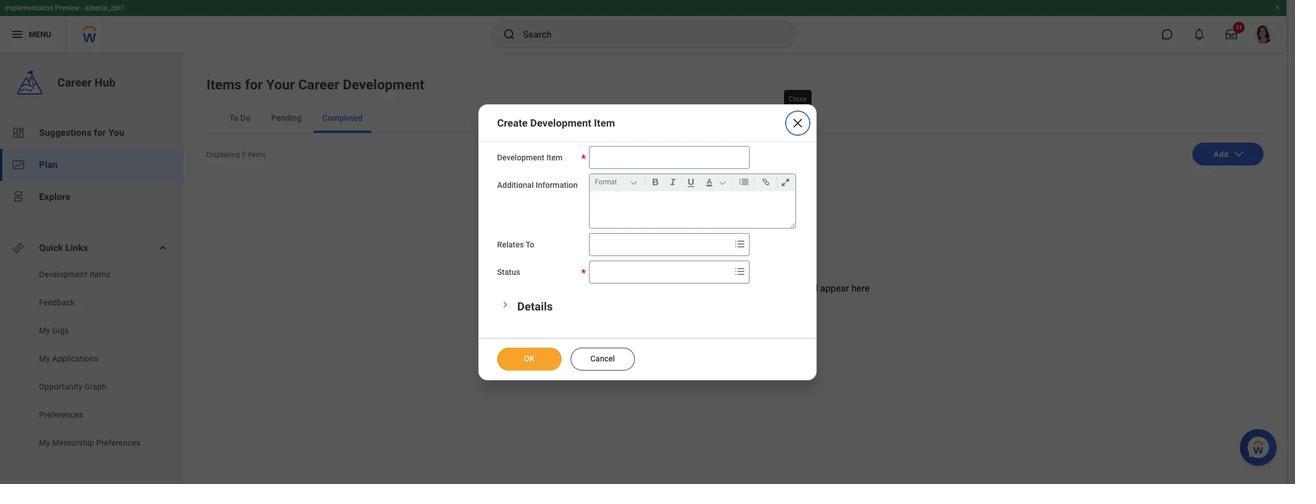 Task type: vqa. For each thing, say whether or not it's contained in the screenshot.
Suggestions for You at the top left of page
yes



Task type: locate. For each thing, give the bounding box(es) containing it.
my for my mentorship preferences
[[39, 439, 50, 448]]

mentorship
[[52, 439, 94, 448]]

items for items for your career development
[[207, 77, 242, 93]]

development
[[343, 77, 424, 93], [530, 117, 592, 129], [497, 153, 545, 162], [39, 270, 87, 279]]

1 vertical spatial list
[[0, 269, 184, 452]]

1 horizontal spatial item
[[594, 117, 615, 129]]

ok
[[524, 354, 535, 363]]

displaying
[[207, 151, 240, 159]]

your
[[266, 77, 295, 93]]

items left you
[[601, 283, 624, 294]]

preferences down preferences link
[[96, 439, 141, 448]]

items for items you complete for your career development will appear here
[[601, 283, 624, 294]]

implementation
[[5, 4, 53, 12]]

0 vertical spatial items
[[207, 77, 242, 93]]

additional information
[[497, 180, 578, 190]]

my applications
[[39, 355, 98, 364]]

my for my gigs
[[39, 326, 50, 336]]

development items
[[39, 270, 111, 279]]

opportunity graph link
[[38, 382, 156, 393]]

Status field
[[590, 262, 731, 283]]

item
[[594, 117, 615, 129], [547, 153, 563, 162]]

development items link
[[38, 269, 156, 281]]

tab list containing to do
[[207, 103, 1264, 134]]

close
[[789, 95, 807, 103]]

1 vertical spatial to
[[526, 240, 534, 249]]

0 horizontal spatial for
[[94, 127, 106, 138]]

1 my from the top
[[39, 326, 50, 336]]

close environment banner image
[[1274, 4, 1281, 11]]

plan
[[39, 159, 58, 170]]

0 vertical spatial for
[[245, 77, 263, 93]]

2 list from the top
[[0, 269, 184, 452]]

2 horizontal spatial for
[[685, 283, 697, 294]]

career hub
[[57, 76, 116, 90]]

1 list from the top
[[0, 117, 184, 213]]

2 my from the top
[[39, 355, 50, 364]]

my gigs link
[[38, 325, 156, 337]]

your
[[699, 283, 717, 294]]

0 horizontal spatial to
[[229, 114, 238, 123]]

0 horizontal spatial preferences
[[39, 411, 83, 420]]

you
[[626, 283, 641, 294]]

search image
[[503, 28, 516, 41]]

0
[[242, 151, 246, 159]]

to do
[[229, 114, 251, 123]]

preferences
[[39, 411, 83, 420], [96, 439, 141, 448]]

bold image
[[648, 175, 663, 189]]

italic image
[[666, 175, 681, 189]]

1 vertical spatial preferences
[[96, 439, 141, 448]]

for
[[245, 77, 263, 93], [94, 127, 106, 138], [685, 283, 697, 294]]

details button
[[517, 300, 553, 314]]

2 vertical spatial my
[[39, 439, 50, 448]]

format
[[595, 178, 617, 186]]

graph
[[85, 383, 107, 392]]

0 vertical spatial list
[[0, 117, 184, 213]]

1 vertical spatial my
[[39, 355, 50, 364]]

applications
[[52, 355, 98, 364]]

my down my gigs
[[39, 355, 50, 364]]

-
[[81, 4, 83, 12]]

career left hub in the left of the page
[[57, 76, 92, 90]]

onboarding home image
[[11, 158, 25, 172]]

complete
[[644, 283, 683, 294]]

my gigs
[[39, 326, 69, 336]]

format group
[[593, 174, 798, 191]]

details dialog
[[478, 104, 817, 381]]

format button
[[593, 176, 643, 188]]

items up to do button
[[207, 77, 242, 93]]

list containing suggestions for you
[[0, 117, 184, 213]]

1 horizontal spatial career
[[298, 77, 339, 93]]

to left do
[[229, 114, 238, 123]]

0 vertical spatial to
[[229, 114, 238, 123]]

items up feedback link at bottom
[[90, 270, 111, 279]]

0 vertical spatial preferences
[[39, 411, 83, 420]]

list
[[0, 117, 184, 213], [0, 269, 184, 452]]

1 vertical spatial items
[[90, 270, 111, 279]]

pending
[[271, 114, 302, 123]]

0 vertical spatial my
[[39, 326, 50, 336]]

3 my from the top
[[39, 439, 50, 448]]

2 horizontal spatial items
[[601, 283, 624, 294]]

adeptai_dpt1
[[85, 4, 125, 12]]

1 horizontal spatial to
[[526, 240, 534, 249]]

preview
[[55, 4, 79, 12]]

0 horizontal spatial item
[[547, 153, 563, 162]]

preferences down opportunity
[[39, 411, 83, 420]]

career
[[57, 76, 92, 90], [298, 77, 339, 93]]

1 vertical spatial for
[[94, 127, 106, 138]]

for left 'you'
[[94, 127, 106, 138]]

my
[[39, 326, 50, 336], [39, 355, 50, 364], [39, 439, 50, 448]]

tab list
[[207, 103, 1264, 134]]

development up development item
[[530, 117, 592, 129]]

development item
[[497, 153, 563, 162]]

link image
[[759, 175, 774, 189]]

2 vertical spatial items
[[601, 283, 624, 294]]

inbox large image
[[1226, 29, 1238, 40]]

my left gigs
[[39, 326, 50, 336]]

appear
[[821, 283, 849, 294]]

1 horizontal spatial for
[[245, 77, 263, 93]]

prompts image
[[733, 237, 747, 251]]

items
[[207, 77, 242, 93], [90, 270, 111, 279], [601, 283, 624, 294]]

to do button
[[220, 103, 260, 133]]

to right relates
[[526, 240, 534, 249]]

my left mentorship
[[39, 439, 50, 448]]

items you complete for your career development will appear here
[[601, 283, 870, 294]]

list containing development items
[[0, 269, 184, 452]]

for for you
[[94, 127, 106, 138]]

information
[[536, 180, 578, 190]]

explore link
[[0, 181, 184, 213]]

to inside details dialog
[[526, 240, 534, 249]]

1 horizontal spatial items
[[207, 77, 242, 93]]

career right your at the top left of page
[[298, 77, 339, 93]]

for left your at the top left of page
[[245, 77, 263, 93]]

for left your
[[685, 283, 697, 294]]

to
[[229, 114, 238, 123], [526, 240, 534, 249]]

0 horizontal spatial items
[[90, 270, 111, 279]]



Task type: describe. For each thing, give the bounding box(es) containing it.
implementation preview -   adeptai_dpt1
[[5, 4, 125, 12]]

feedback link
[[38, 297, 156, 309]]

0 vertical spatial item
[[594, 117, 615, 129]]

development up completed button
[[343, 77, 424, 93]]

chevron down image
[[501, 298, 509, 312]]

timeline milestone image
[[11, 190, 25, 204]]

gigs
[[52, 326, 69, 336]]

suggestions
[[39, 127, 92, 138]]

relates to
[[497, 240, 534, 249]]

maximize image
[[778, 175, 794, 189]]

underline image
[[684, 175, 700, 189]]

career
[[720, 283, 746, 294]]

my for my applications
[[39, 355, 50, 364]]

create
[[497, 117, 528, 129]]

relates
[[497, 240, 524, 249]]

Relates To field
[[590, 234, 731, 255]]

2 vertical spatial for
[[685, 283, 697, 294]]

development up additional
[[497, 153, 545, 162]]

implementation preview -   adeptai_dpt1 banner
[[0, 0, 1287, 53]]

close tooltip
[[781, 87, 815, 112]]

pending button
[[262, 103, 311, 133]]

cancel
[[590, 354, 615, 363]]

0 horizontal spatial career
[[57, 76, 92, 90]]

1 horizontal spatial preferences
[[96, 439, 141, 448]]

plan link
[[0, 149, 184, 181]]

will
[[804, 283, 818, 294]]

Additional Information text field
[[590, 191, 796, 228]]

status
[[497, 268, 520, 277]]

for for your
[[245, 77, 263, 93]]

bulleted list image
[[736, 175, 752, 189]]

development up the feedback at the left of page
[[39, 270, 87, 279]]

notifications large image
[[1194, 29, 1205, 40]]

hub
[[95, 76, 116, 90]]

Development Item text field
[[589, 146, 750, 169]]

you
[[108, 127, 124, 138]]

suggestions for you
[[39, 127, 124, 138]]

opportunity
[[39, 383, 82, 392]]

prompts image
[[733, 265, 747, 279]]

details
[[517, 300, 553, 314]]

completed button
[[313, 103, 372, 133]]

my applications link
[[38, 353, 156, 365]]

ok button
[[497, 348, 561, 371]]

explore
[[39, 192, 71, 203]]

my mentorship preferences link
[[38, 438, 156, 449]]

suggestions for you link
[[0, 117, 184, 149]]

development
[[748, 283, 802, 294]]

to inside button
[[229, 114, 238, 123]]

profile logan mcneil element
[[1248, 22, 1280, 47]]

additional
[[497, 180, 534, 190]]

do
[[241, 114, 251, 123]]

create development item
[[497, 117, 615, 129]]

opportunity graph
[[39, 383, 107, 392]]

cancel button
[[571, 348, 635, 371]]

feedback
[[39, 298, 75, 308]]

items for your career development
[[207, 77, 424, 93]]

1 vertical spatial item
[[547, 153, 563, 162]]

x image
[[791, 116, 805, 130]]

items
[[248, 151, 266, 159]]

preferences link
[[38, 410, 156, 421]]

here
[[852, 283, 870, 294]]

displaying 0 items
[[207, 151, 266, 159]]

completed
[[322, 114, 363, 123]]

my mentorship preferences
[[39, 439, 141, 448]]

dashboard image
[[11, 126, 25, 140]]



